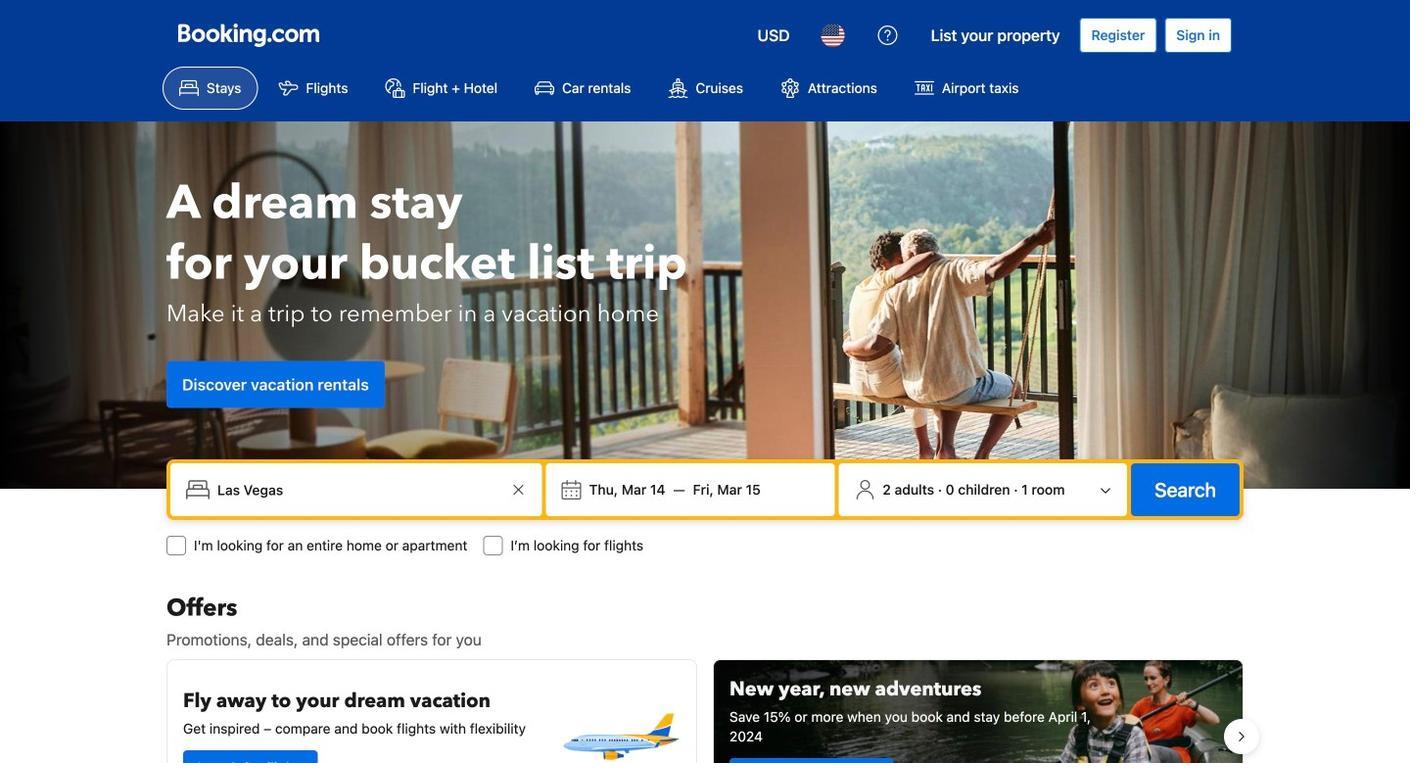 Task type: describe. For each thing, give the bounding box(es) containing it.
fly away to your dream vacation image
[[559, 676, 681, 763]]



Task type: vqa. For each thing, say whether or not it's contained in the screenshot.
the fly away to your dream vacation image
yes



Task type: locate. For each thing, give the bounding box(es) containing it.
region
[[151, 651, 1260, 763]]

booking.com image
[[178, 24, 319, 47]]

a young girl and woman kayak on a river image
[[714, 660, 1243, 763]]

Where are you going? field
[[210, 472, 507, 507]]



